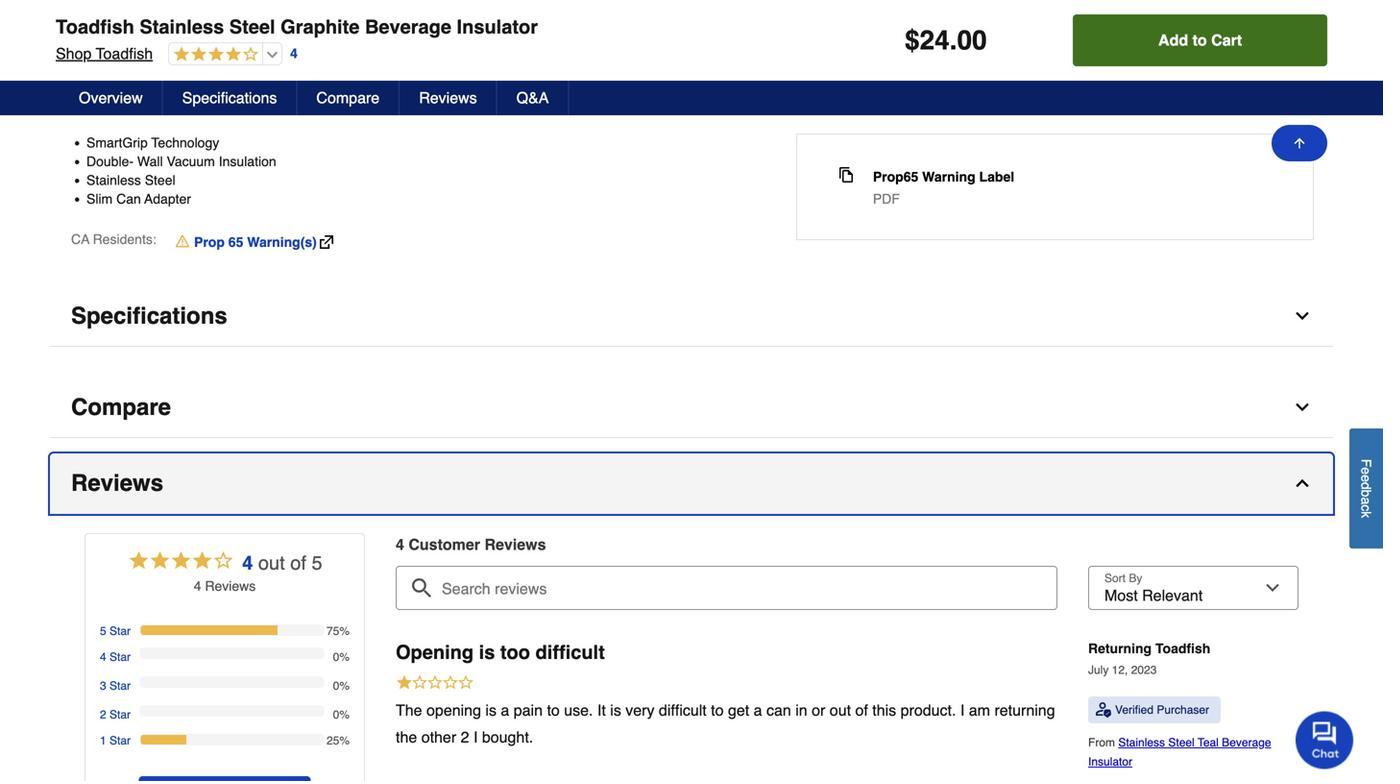Task type: locate. For each thing, give the bounding box(es) containing it.
2 vertical spatial stainless
[[1119, 736, 1166, 750]]

0 vertical spatial insulator
[[457, 16, 538, 38]]

the right allows
[[337, 53, 355, 68]]

0 vertical spatial i
[[961, 702, 965, 719]]

stainless inside stainless steel teal beverage insulator
[[1119, 736, 1166, 750]]

1 horizontal spatial the
[[396, 728, 417, 746]]

surface.
[[565, 53, 612, 68]]

1 vertical spatial specifications
[[71, 303, 227, 329]]

keep
[[1107, 53, 1137, 68], [599, 76, 628, 91]]

drink down lack
[[661, 76, 690, 91]]

e
[[1359, 467, 1375, 475], [1359, 475, 1375, 482]]

1 vertical spatial toadfish
[[96, 45, 153, 62]]

0 vertical spatial steel
[[229, 16, 275, 38]]

0 vertical spatial 2
[[100, 708, 106, 722]]

toadfish inside 'returning toadfish july 12, 2023'
[[1156, 641, 1211, 656]]

in left (securely
[[694, 76, 705, 91]]

accident-
[[1252, 53, 1306, 68]]

24
[[920, 25, 950, 56]]

insulator down verified purchaser icon
[[1089, 755, 1133, 769]]

1 star from the top
[[110, 625, 131, 638]]

arrow up image
[[1292, 135, 1308, 151]]

to right add
[[1193, 31, 1208, 49]]

cooler down graphite on the top left of the page
[[356, 76, 396, 91]]

toadfish stainless steel graphite beverage insulator
[[56, 16, 538, 38]]

of inside 4 out of 5 4 review s
[[290, 552, 306, 574]]

1 horizontal spatial this
[[1012, 53, 1033, 68]]

2 vertical spatial can
[[116, 191, 141, 207]]

star up 1 star
[[110, 708, 131, 722]]

the
[[337, 53, 355, 68], [396, 728, 417, 746]]

can inside smartgrip technology double- wall vacuum insulation stainless steel slim can adapter
[[116, 191, 141, 207]]

star for 1 star
[[110, 734, 131, 748]]

stainless
[[140, 16, 224, 38], [86, 172, 141, 188], [1119, 736, 1166, 750]]

steel up technology
[[229, 16, 275, 38]]

0 vertical spatial can
[[359, 53, 384, 68]]

any left surface
[[418, 76, 440, 91]]

5 inside 4 out of 5 4 review s
[[312, 552, 322, 574]]

a left the pain
[[501, 702, 510, 719]]

your down add
[[1140, 53, 1167, 68]]

in
[[694, 76, 705, 91], [796, 702, 808, 719]]

star down 5 star at the bottom
[[110, 651, 131, 664]]

smartgrip up to
[[162, 53, 223, 68]]

0% for 4 star
[[333, 651, 350, 664]]

1 horizontal spatial any
[[491, 53, 513, 68]]

this inside our innovative smartgrip technology allows the can cooler to stick to any smooth surface. from a lack of cup holders on a rocking boat to wagging dog tails, this product will keep your drink upright, accident- free, and icy cold. to use simply place the can cooler on any smooth surface and it will keep your drink in place (securely up-right).
[[1012, 53, 1033, 68]]

star right 3
[[110, 679, 131, 693]]

0 horizontal spatial s
[[249, 579, 256, 594]]

warning
[[923, 169, 976, 184]]

july
[[1089, 664, 1109, 677]]

0 vertical spatial compare button
[[297, 81, 400, 115]]

e up d
[[1359, 467, 1375, 475]]

1 vertical spatial your
[[631, 76, 658, 91]]

1 horizontal spatial of
[[690, 53, 701, 68]]

boat
[[855, 53, 882, 68]]

prop65 warning label link
[[873, 167, 1015, 186]]

2 and from the left
[[539, 76, 562, 91]]

specifications down residents:
[[71, 303, 227, 329]]

0 horizontal spatial and
[[102, 76, 124, 91]]

0% for 2 star
[[333, 708, 350, 722]]

toadfish up icy on the left top of the page
[[96, 45, 153, 62]]

1 vertical spatial 5
[[100, 625, 106, 638]]

2 up 1
[[100, 708, 106, 722]]

compare
[[317, 89, 380, 107], [71, 394, 171, 421]]

to inside add to cart button
[[1193, 31, 1208, 49]]

$
[[905, 25, 920, 56]]

specifications
[[182, 89, 277, 107], [71, 303, 227, 329]]

difficult right too
[[536, 642, 605, 664]]

smartgrip up the double-
[[86, 135, 148, 150]]

will
[[1085, 53, 1104, 68], [576, 76, 595, 91]]

e up b
[[1359, 475, 1375, 482]]

0 horizontal spatial compare
[[71, 394, 171, 421]]

out inside the opening is a pain to use. it is very difficult to get a can in or out of this product. i am returning the other 2 i bought.
[[830, 702, 851, 719]]

your right "it"
[[631, 76, 658, 91]]

2 horizontal spatial of
[[856, 702, 868, 719]]

out inside 4 out of 5 4 review s
[[258, 552, 285, 574]]

2 right other at left bottom
[[461, 728, 469, 746]]

review inside 4 out of 5 4 review s
[[205, 579, 249, 594]]

1 horizontal spatial 2
[[461, 728, 469, 746]]

1 vertical spatial review
[[205, 579, 249, 594]]

will right 'product'
[[1085, 53, 1104, 68]]

keep right 'product'
[[1107, 53, 1137, 68]]

0 horizontal spatial on
[[400, 76, 415, 91]]

4 star from the top
[[110, 708, 131, 722]]

0 vertical spatial on
[[778, 53, 793, 68]]

and left icy on the left top of the page
[[102, 76, 124, 91]]

4 stars image
[[169, 46, 259, 64], [127, 549, 235, 577]]

customer
[[409, 536, 480, 554]]

1 horizontal spatial the
[[396, 702, 422, 719]]

smooth down stick
[[444, 76, 488, 91]]

1 vertical spatial stainless
[[86, 172, 141, 188]]

4
[[290, 46, 298, 61], [396, 536, 404, 554], [242, 552, 253, 574], [194, 579, 201, 594], [100, 651, 106, 664]]

tails,
[[980, 53, 1008, 68]]

verified purchaser icon image
[[1096, 703, 1112, 718]]

1 horizontal spatial steel
[[229, 16, 275, 38]]

1 vertical spatial s
[[249, 579, 256, 594]]

steel left 'teal'
[[1169, 736, 1195, 750]]

can right allows
[[359, 53, 384, 68]]

product
[[1036, 53, 1081, 68]]

1 vertical spatial 0%
[[333, 679, 350, 693]]

12,
[[1112, 664, 1128, 677]]

2 vertical spatial 0%
[[333, 708, 350, 722]]

beverage inside stainless steel teal beverage insulator
[[1222, 736, 1272, 750]]

other
[[422, 728, 457, 746]]

star right 1
[[110, 734, 131, 748]]

0 horizontal spatial smartgrip
[[86, 135, 148, 150]]

d
[[1359, 482, 1375, 490]]

opening is too difficult
[[396, 642, 605, 664]]

to right stick
[[476, 53, 488, 68]]

1 vertical spatial of
[[290, 552, 306, 574]]

dog
[[954, 53, 977, 68]]

shop
[[56, 45, 92, 62]]

is right the it
[[610, 702, 622, 719]]

difficult right very
[[659, 702, 707, 719]]

can down allows
[[328, 76, 353, 91]]

k
[[1359, 511, 1375, 518]]

f e e d b a c k button
[[1350, 428, 1384, 549]]

warning image
[[176, 234, 189, 249]]

and left "it"
[[539, 76, 562, 91]]

q&a button
[[497, 81, 569, 115]]

insulation
[[219, 154, 276, 169]]

to left get
[[711, 702, 724, 719]]

beverage up stick
[[365, 16, 452, 38]]

f
[[1359, 459, 1375, 467]]

place down "cup"
[[708, 76, 741, 91]]

0 horizontal spatial your
[[631, 76, 658, 91]]

1 horizontal spatial reviews
[[419, 89, 477, 107]]

verified
[[1116, 704, 1154, 717]]

cooler left stick
[[387, 53, 427, 68]]

a left lack
[[651, 53, 659, 68]]

the
[[301, 76, 324, 91], [396, 702, 422, 719]]

add to cart
[[1159, 31, 1243, 49]]

of
[[690, 53, 701, 68], [290, 552, 306, 574], [856, 702, 868, 719]]

1 horizontal spatial keep
[[1107, 53, 1137, 68]]

0 vertical spatial your
[[1140, 53, 1167, 68]]

1 chevron down image from the top
[[1293, 307, 1313, 326]]

1 vertical spatial compare button
[[50, 378, 1334, 438]]

to
[[180, 76, 194, 91]]

0 vertical spatial 5
[[312, 552, 322, 574]]

reviews
[[419, 89, 477, 107], [71, 470, 163, 496]]

1 vertical spatial cooler
[[356, 76, 396, 91]]

toadfish up 2023
[[1156, 641, 1211, 656]]

3 0% from the top
[[333, 708, 350, 722]]

the down '1 star' image
[[396, 702, 422, 719]]

0 vertical spatial the
[[301, 76, 324, 91]]

0 vertical spatial of
[[690, 53, 701, 68]]

link icon image
[[320, 236, 333, 249]]

difficult inside the opening is a pain to use. it is very difficult to get a can in or out of this product. i am returning the other 2 i bought.
[[659, 702, 707, 719]]

will right "it"
[[576, 76, 595, 91]]

2 e from the top
[[1359, 475, 1375, 482]]

0 vertical spatial reviews button
[[400, 81, 497, 115]]

of inside the opening is a pain to use. it is very difficult to get a can in or out of this product. i am returning the other 2 i bought.
[[856, 702, 868, 719]]

toadfish up shop toadfish at top left
[[56, 16, 134, 38]]

reviews button
[[400, 81, 497, 115], [50, 454, 1334, 514]]

in left or
[[796, 702, 808, 719]]

stainless steel teal beverage insulator
[[1089, 736, 1272, 769]]

(securely
[[744, 76, 799, 91]]

2 chevron down image from the top
[[1293, 398, 1313, 417]]

1 horizontal spatial beverage
[[1222, 736, 1272, 750]]

stainless up to
[[140, 16, 224, 38]]

chat invite button image
[[1296, 711, 1355, 769]]

chevron down image inside specifications button
[[1293, 307, 1313, 326]]

1 horizontal spatial will
[[1085, 53, 1104, 68]]

1 vertical spatial will
[[576, 76, 595, 91]]

wagging
[[900, 53, 950, 68]]

q&a
[[517, 89, 549, 107]]

this left product.
[[873, 702, 897, 719]]

0 vertical spatial reviews
[[419, 89, 477, 107]]

0 horizontal spatial the
[[337, 53, 355, 68]]

allows
[[295, 53, 333, 68]]

2 0% from the top
[[333, 679, 350, 693]]

specifications down technology
[[182, 89, 277, 107]]

0 vertical spatial smooth
[[517, 53, 561, 68]]

0 horizontal spatial of
[[290, 552, 306, 574]]

2 vertical spatial toadfish
[[1156, 641, 1211, 656]]

teal
[[1198, 736, 1219, 750]]

1 horizontal spatial s
[[538, 536, 546, 554]]

from down verified purchaser icon
[[1089, 736, 1119, 750]]

0 vertical spatial this
[[1012, 53, 1033, 68]]

drink
[[1170, 53, 1199, 68], [661, 76, 690, 91]]

0 horizontal spatial the
[[301, 76, 324, 91]]

i left bought.
[[474, 728, 478, 746]]

1 horizontal spatial i
[[961, 702, 965, 719]]

0 horizontal spatial can
[[116, 191, 141, 207]]

smooth up surface
[[517, 53, 561, 68]]

chevron up image
[[1293, 0, 1313, 8]]

star for 3 star
[[110, 679, 131, 693]]

place
[[265, 76, 297, 91], [708, 76, 741, 91]]

1 horizontal spatial place
[[708, 76, 741, 91]]

beverage right 'teal'
[[1222, 736, 1272, 750]]

5 star from the top
[[110, 734, 131, 748]]

25%
[[327, 734, 350, 748]]

1 horizontal spatial smartgrip
[[162, 53, 223, 68]]

insulator up stick
[[457, 16, 538, 38]]

0 vertical spatial toadfish
[[56, 16, 134, 38]]

4 stars image up 5 star at the bottom
[[127, 549, 235, 577]]

2 horizontal spatial steel
[[1169, 736, 1195, 750]]

0 horizontal spatial out
[[258, 552, 285, 574]]

1 horizontal spatial difficult
[[659, 702, 707, 719]]

steel up adapter
[[145, 172, 175, 188]]

prop 65 warning(s)
[[194, 235, 317, 250]]

2 star from the top
[[110, 651, 131, 664]]

difficult
[[536, 642, 605, 664], [659, 702, 707, 719]]

can right slim
[[116, 191, 141, 207]]

smartgrip inside smartgrip technology double- wall vacuum insulation stainless steel slim can adapter
[[86, 135, 148, 150]]

1 horizontal spatial smooth
[[517, 53, 561, 68]]

from left lack
[[616, 53, 648, 68]]

a up the k
[[1359, 497, 1375, 505]]

0 vertical spatial beverage
[[365, 16, 452, 38]]

keep down surface.
[[599, 76, 628, 91]]

0 vertical spatial from
[[616, 53, 648, 68]]

stainless down verified
[[1119, 736, 1166, 750]]

1 horizontal spatial from
[[1089, 736, 1119, 750]]

1 horizontal spatial drink
[[1170, 53, 1199, 68]]

up-
[[803, 76, 822, 91]]

0 vertical spatial keep
[[1107, 53, 1137, 68]]

your
[[1140, 53, 1167, 68], [631, 76, 658, 91]]

0 vertical spatial s
[[538, 536, 546, 554]]

stainless down the double-
[[86, 172, 141, 188]]

specifications button
[[163, 81, 297, 115], [50, 286, 1334, 347]]

our
[[71, 53, 94, 68]]

opening
[[396, 642, 474, 664]]

1 place from the left
[[265, 76, 297, 91]]

the left other at left bottom
[[396, 728, 417, 746]]

0 vertical spatial compare
[[317, 89, 380, 107]]

1 horizontal spatial out
[[830, 702, 851, 719]]

0 vertical spatial specifications button
[[163, 81, 297, 115]]

0 vertical spatial 0%
[[333, 651, 350, 664]]

1 horizontal spatial and
[[539, 76, 562, 91]]

i left am
[[961, 702, 965, 719]]

1 vertical spatial difficult
[[659, 702, 707, 719]]

to right boat
[[885, 53, 897, 68]]

1 vertical spatial i
[[474, 728, 478, 746]]

1 vertical spatial the
[[396, 728, 417, 746]]

1 horizontal spatial your
[[1140, 53, 1167, 68]]

3 star from the top
[[110, 679, 131, 693]]

0 horizontal spatial reviews
[[71, 470, 163, 496]]

pain
[[514, 702, 543, 719]]

drink down add
[[1170, 53, 1199, 68]]

smartgrip
[[162, 53, 223, 68], [86, 135, 148, 150]]

1 horizontal spatial 5
[[312, 552, 322, 574]]

0 vertical spatial drink
[[1170, 53, 1199, 68]]

is up bought.
[[486, 702, 497, 719]]

residents:
[[93, 232, 156, 247]]

1 0% from the top
[[333, 651, 350, 664]]

any
[[491, 53, 513, 68], [418, 76, 440, 91]]

4 for out
[[242, 552, 253, 574]]

4 stars image up use at the left
[[169, 46, 259, 64]]

1 vertical spatial out
[[830, 702, 851, 719]]

returning toadfish july 12, 2023
[[1089, 641, 1211, 677]]

star up '4 star'
[[110, 625, 131, 638]]

2 vertical spatial of
[[856, 702, 868, 719]]

this right tails,
[[1012, 53, 1033, 68]]

out
[[258, 552, 285, 574], [830, 702, 851, 719]]

1 vertical spatial keep
[[599, 76, 628, 91]]

chevron down image
[[1293, 307, 1313, 326], [1293, 398, 1313, 417]]

1 vertical spatial insulator
[[1089, 755, 1133, 769]]

prop
[[194, 235, 225, 250]]

beverage
[[365, 16, 452, 38], [1222, 736, 1272, 750]]

i
[[961, 702, 965, 719], [474, 728, 478, 746]]

any up surface
[[491, 53, 513, 68]]

c
[[1359, 505, 1375, 511]]

0 horizontal spatial difficult
[[536, 642, 605, 664]]

place down technology
[[265, 76, 297, 91]]

the down allows
[[301, 76, 324, 91]]

1 horizontal spatial in
[[796, 702, 808, 719]]

1 vertical spatial 2
[[461, 728, 469, 746]]

can
[[359, 53, 384, 68], [328, 76, 353, 91], [116, 191, 141, 207]]



Task type: describe. For each thing, give the bounding box(es) containing it.
1 star image
[[396, 674, 475, 694]]

stick
[[446, 53, 473, 68]]

overview
[[79, 89, 143, 107]]

am
[[969, 702, 991, 719]]

document image
[[839, 167, 854, 182]]

of inside our innovative smartgrip technology allows the can cooler to stick to any smooth surface. from a lack of cup holders on a rocking boat to wagging dog tails, this product will keep your drink upright, accident- free, and icy cold. to use simply place the can cooler on any smooth surface and it will keep your drink in place (securely up-right).
[[690, 53, 701, 68]]

verified purchaser
[[1116, 704, 1210, 717]]

2 star
[[100, 708, 131, 722]]

prop65 warning label pdf
[[873, 169, 1015, 206]]

very
[[626, 702, 655, 719]]

3 star
[[100, 679, 131, 693]]

smartgrip inside our innovative smartgrip technology allows the can cooler to stick to any smooth surface. from a lack of cup holders on a rocking boat to wagging dog tails, this product will keep your drink upright, accident- free, and icy cold. to use simply place the can cooler on any smooth surface and it will keep your drink in place (securely up-right).
[[162, 53, 223, 68]]

1 vertical spatial compare
[[71, 394, 171, 421]]

4 customer review s
[[396, 536, 546, 554]]

wall
[[137, 154, 163, 169]]

label
[[980, 169, 1015, 184]]

the inside our innovative smartgrip technology allows the can cooler to stick to any smooth surface. from a lack of cup holders on a rocking boat to wagging dog tails, this product will keep your drink upright, accident- free, and icy cold. to use simply place the can cooler on any smooth surface and it will keep your drink in place (securely up-right).
[[301, 76, 324, 91]]

specifications for bottom specifications button
[[71, 303, 227, 329]]

1 e from the top
[[1359, 467, 1375, 475]]

4 star
[[100, 651, 131, 664]]

0 horizontal spatial will
[[576, 76, 595, 91]]

star for 4 star
[[110, 651, 131, 664]]

warning(s)
[[247, 235, 317, 250]]

.
[[950, 25, 957, 56]]

0 horizontal spatial drink
[[661, 76, 690, 91]]

1 horizontal spatial can
[[328, 76, 353, 91]]

from inside our innovative smartgrip technology allows the can cooler to stick to any smooth surface. from a lack of cup holders on a rocking boat to wagging dog tails, this product will keep your drink upright, accident- free, and icy cold. to use simply place the can cooler on any smooth surface and it will keep your drink in place (securely up-right).
[[616, 53, 648, 68]]

4 for star
[[100, 651, 106, 664]]

right).
[[822, 76, 856, 91]]

the inside the opening is a pain to use. it is very difficult to get a can in or out of this product. i am returning the other 2 i bought.
[[396, 728, 417, 746]]

0 vertical spatial stainless
[[140, 16, 224, 38]]

a right get
[[754, 702, 762, 719]]

it
[[598, 702, 606, 719]]

0 vertical spatial 4 stars image
[[169, 46, 259, 64]]

cold.
[[148, 76, 177, 91]]

0 vertical spatial cooler
[[387, 53, 427, 68]]

1 vertical spatial any
[[418, 76, 440, 91]]

65
[[228, 235, 243, 250]]

or
[[812, 702, 826, 719]]

upright,
[[1203, 53, 1248, 68]]

b
[[1359, 490, 1375, 497]]

double-
[[86, 154, 134, 169]]

this inside the opening is a pain to use. it is very difficult to get a can in or out of this product. i am returning the other 2 i bought.
[[873, 702, 897, 719]]

lack
[[663, 53, 686, 68]]

opening
[[427, 702, 481, 719]]

a up the up-
[[797, 53, 805, 68]]

the opening is a pain to use. it is very difficult to get a can in or out of this product. i am returning the other 2 i bought.
[[396, 702, 1056, 746]]

holders
[[731, 53, 775, 68]]

prop 65 warning(s) link
[[176, 233, 333, 252]]

chevron down image for specifications
[[1293, 307, 1313, 326]]

0 horizontal spatial 5
[[100, 625, 106, 638]]

ca
[[71, 232, 89, 247]]

reviews for the top reviews button
[[419, 89, 477, 107]]

technology
[[227, 53, 292, 68]]

75%
[[327, 625, 350, 638]]

too
[[501, 642, 530, 664]]

free,
[[71, 76, 98, 91]]

it
[[566, 76, 572, 91]]

1 vertical spatial 4 stars image
[[127, 549, 235, 577]]

Search reviews text field
[[404, 566, 1050, 599]]

1 horizontal spatial on
[[778, 53, 793, 68]]

0 vertical spatial will
[[1085, 53, 1104, 68]]

f e e d b a c k
[[1359, 459, 1375, 518]]

innovative
[[97, 53, 158, 68]]

the inside our innovative smartgrip technology allows the can cooler to stick to any smooth surface. from a lack of cup holders on a rocking boat to wagging dog tails, this product will keep your drink upright, accident- free, and icy cold. to use simply place the can cooler on any smooth surface and it will keep your drink in place (securely up-right).
[[337, 53, 355, 68]]

star for 5 star
[[110, 625, 131, 638]]

to left use.
[[547, 702, 560, 719]]

add
[[1159, 31, 1189, 49]]

in inside the opening is a pain to use. it is very difficult to get a can in or out of this product. i am returning the other 2 i bought.
[[796, 702, 808, 719]]

ca residents:
[[71, 232, 156, 247]]

product.
[[901, 702, 956, 719]]

technology
[[151, 135, 219, 150]]

prop65
[[873, 169, 919, 184]]

is left too
[[479, 642, 495, 664]]

0 vertical spatial any
[[491, 53, 513, 68]]

pdf
[[873, 191, 900, 206]]

use
[[198, 76, 220, 91]]

0 horizontal spatial keep
[[599, 76, 628, 91]]

0 horizontal spatial smooth
[[444, 76, 488, 91]]

1 star
[[100, 734, 131, 748]]

rocking
[[808, 53, 852, 68]]

the inside the opening is a pain to use. it is very difficult to get a can in or out of this product. i am returning the other 2 i bought.
[[396, 702, 422, 719]]

simply
[[223, 76, 262, 91]]

2023
[[1132, 664, 1157, 677]]

$ 24 . 00
[[905, 25, 987, 56]]

0% for 3 star
[[333, 679, 350, 693]]

stainless inside smartgrip technology double- wall vacuum insulation stainless steel slim can adapter
[[86, 172, 141, 188]]

a inside button
[[1359, 497, 1375, 505]]

steel inside stainless steel teal beverage insulator
[[1169, 736, 1195, 750]]

1 vertical spatial reviews button
[[50, 454, 1334, 514]]

our innovative smartgrip technology allows the can cooler to stick to any smooth surface. from a lack of cup holders on a rocking boat to wagging dog tails, this product will keep your drink upright, accident- free, and icy cold. to use simply place the can cooler on any smooth surface and it will keep your drink in place (securely up-right).
[[71, 53, 1306, 91]]

0 horizontal spatial 2
[[100, 708, 106, 722]]

toadfish for shop
[[96, 45, 153, 62]]

4 for customer
[[396, 536, 404, 554]]

graphite
[[281, 16, 360, 38]]

adapter
[[144, 191, 191, 207]]

cart
[[1212, 31, 1243, 49]]

chevron up image
[[1293, 474, 1313, 493]]

chevron down image for compare
[[1293, 398, 1313, 417]]

in inside our innovative smartgrip technology allows the can cooler to stick to any smooth surface. from a lack of cup holders on a rocking boat to wagging dog tails, this product will keep your drink upright, accident- free, and icy cold. to use simply place the can cooler on any smooth surface and it will keep your drink in place (securely up-right).
[[694, 76, 705, 91]]

reviews for reviews button to the bottom
[[71, 470, 163, 496]]

steel inside smartgrip technology double- wall vacuum insulation stainless steel slim can adapter
[[145, 172, 175, 188]]

insulator inside stainless steel teal beverage insulator
[[1089, 755, 1133, 769]]

returning
[[995, 702, 1056, 719]]

shop toadfish
[[56, 45, 153, 62]]

1 and from the left
[[102, 76, 124, 91]]

5 star
[[100, 625, 131, 638]]

bought.
[[482, 728, 533, 746]]

2 horizontal spatial can
[[359, 53, 384, 68]]

star for 2 star
[[110, 708, 131, 722]]

to left stick
[[431, 53, 442, 68]]

can
[[767, 702, 792, 719]]

slim
[[86, 191, 113, 207]]

4 out of 5 4 review s
[[194, 552, 322, 594]]

2 place from the left
[[708, 76, 741, 91]]

1
[[100, 734, 106, 748]]

1 horizontal spatial review
[[485, 536, 538, 554]]

purchaser
[[1157, 704, 1210, 717]]

toadfish for returning
[[1156, 641, 1211, 656]]

specifications for specifications button to the top
[[182, 89, 277, 107]]

vacuum
[[167, 154, 215, 169]]

3
[[100, 679, 106, 693]]

add to cart button
[[1073, 14, 1328, 66]]

1 vertical spatial on
[[400, 76, 415, 91]]

2 inside the opening is a pain to use. it is very difficult to get a can in or out of this product. i am returning the other 2 i bought.
[[461, 728, 469, 746]]

get
[[728, 702, 750, 719]]

smartgrip technology double- wall vacuum insulation stainless steel slim can adapter
[[86, 135, 276, 207]]

1 vertical spatial specifications button
[[50, 286, 1334, 347]]

surface
[[492, 76, 536, 91]]

s inside 4 out of 5 4 review s
[[249, 579, 256, 594]]

0 horizontal spatial i
[[474, 728, 478, 746]]



Task type: vqa. For each thing, say whether or not it's contained in the screenshot.
the bottommost difficult
yes



